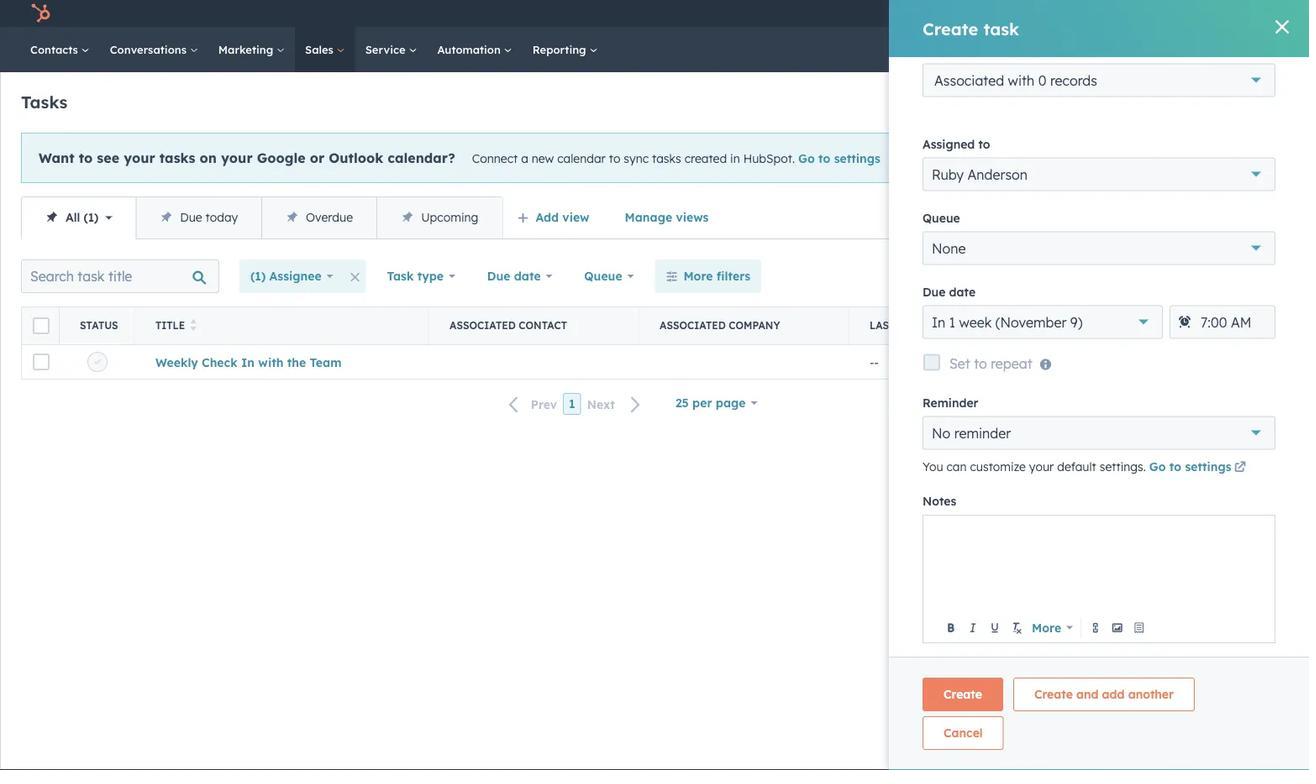 Task type: describe. For each thing, give the bounding box(es) containing it.
create button
[[923, 678, 1003, 712]]

1 vertical spatial in
[[241, 355, 255, 369]]

1 horizontal spatial your
[[221, 149, 253, 166]]

settings.
[[1100, 459, 1146, 474]]

no reminder button
[[923, 416, 1275, 450]]

calling icon button
[[1023, 2, 1052, 25]]

press to sort. image
[[190, 319, 196, 331]]

created
[[684, 151, 727, 166]]

in 1 week (november 9) button
[[923, 305, 1163, 339]]

weekly check in with the team button
[[155, 355, 341, 369]]

Search task title search field
[[21, 260, 219, 293]]

hubspot.
[[743, 151, 795, 166]]

link opens in a new window image
[[1234, 458, 1246, 478]]

service link
[[355, 27, 427, 72]]

or
[[310, 149, 325, 166]]

self made button
[[1182, 0, 1287, 27]]

engagement
[[1066, 319, 1138, 332]]

team
[[310, 355, 341, 369]]

prev button
[[499, 393, 563, 416]]

create task link
[[1163, 89, 1246, 116]]

9)
[[1070, 314, 1082, 330]]

sync
[[624, 151, 649, 166]]

associated for associated contact
[[449, 319, 516, 332]]

contacts link
[[20, 27, 100, 72]]

upgrade image
[[956, 7, 971, 22]]

prev
[[531, 397, 557, 412]]

notes
[[923, 494, 956, 509]]

records
[[1050, 72, 1097, 89]]

1 vertical spatial go
[[1149, 459, 1166, 474]]

in
[[730, 151, 740, 166]]

want to see your tasks on your google or outlook calendar?
[[39, 149, 455, 166]]

0
[[1038, 72, 1046, 89]]

status column header
[[60, 308, 135, 344]]

task type inside task type popup button
[[387, 269, 444, 284]]

manage for manage views
[[625, 210, 672, 225]]

due date element
[[1170, 305, 1275, 339]]

due date button
[[476, 260, 563, 293]]

calendar
[[557, 151, 606, 166]]

go to settings link for connect a new calendar to sync tasks created in hubspot.
[[798, 151, 880, 166]]

create and add another button
[[1013, 678, 1195, 712]]

search image
[[1274, 44, 1285, 55]]

contacted
[[898, 319, 960, 332]]

25 per page button
[[664, 386, 768, 420]]

search button
[[1265, 35, 1294, 64]]

associated contact column header
[[429, 308, 639, 344]]

edit columns button
[[898, 265, 991, 287]]

made
[[1233, 6, 1262, 20]]

weekly check in with the team
[[155, 355, 341, 369]]

4 - from the left
[[1042, 355, 1047, 369]]

hubspot image
[[30, 3, 50, 24]]

with inside popup button
[[1008, 72, 1034, 89]]

date inside popup button
[[514, 269, 541, 284]]

ruby
[[932, 166, 964, 183]]

create up cancel on the bottom right of page
[[944, 687, 982, 702]]

all ( 1 )
[[66, 210, 99, 225]]

new
[[532, 151, 554, 166]]

conversations
[[110, 42, 190, 56]]

create left and at bottom right
[[1034, 687, 1073, 702]]

1 horizontal spatial tasks
[[652, 151, 681, 166]]

create up associated with 0 records
[[923, 18, 978, 39]]

upcoming link
[[377, 197, 502, 239]]

25
[[675, 396, 689, 410]]

type inside popup button
[[417, 269, 444, 284]]

2 horizontal spatial due
[[923, 284, 946, 299]]

2 -- from the left
[[1038, 355, 1047, 369]]

filters
[[717, 269, 750, 284]]

add
[[536, 210, 559, 225]]

on
[[200, 149, 217, 166]]

cancel button
[[923, 717, 1004, 750]]

no reminder
[[932, 425, 1011, 441]]

settings image
[[1129, 7, 1144, 22]]

1 horizontal spatial due date
[[923, 284, 976, 299]]

1 inside button
[[569, 397, 575, 411]]

1 - from the left
[[870, 355, 874, 369]]

help image
[[1100, 8, 1116, 23]]

25 per page
[[675, 396, 746, 410]]

create task inside tasks banner
[[1177, 96, 1232, 109]]

go inside alert
[[798, 151, 815, 166]]

associated for associated company
[[660, 319, 726, 332]]

assigned to
[[923, 136, 990, 151]]

associated company
[[660, 319, 780, 332]]

associated for associated with 0 records
[[934, 72, 1004, 89]]

1 horizontal spatial close image
[[1275, 20, 1289, 34]]

due inside popup button
[[487, 269, 510, 284]]

edit columns
[[916, 268, 991, 282]]

your for want
[[124, 149, 155, 166]]

due date inside popup button
[[487, 269, 541, 284]]

page
[[716, 396, 746, 410]]

to for assigned
[[978, 136, 990, 151]]

assigned
[[923, 136, 975, 151]]

associated with 0 records
[[934, 72, 1097, 89]]

set
[[949, 355, 970, 372]]

sales
[[305, 42, 337, 56]]

settings inside want to see your tasks on your google or outlook calendar? alert
[[834, 151, 880, 166]]

last engagement
[[1038, 319, 1138, 332]]

in inside popup button
[[932, 314, 945, 330]]

want to see your tasks on your google or outlook calendar? alert
[[21, 133, 1246, 183]]

manage for manage queues
[[990, 96, 1029, 109]]

to for want
[[79, 149, 93, 166]]

contacts
[[30, 42, 81, 56]]

the
[[287, 355, 306, 369]]

menu containing self made
[[954, 0, 1289, 27]]

add view button
[[506, 201, 604, 234]]

edit
[[916, 268, 939, 282]]

connect a new calendar to sync tasks created in hubspot. go to settings
[[472, 151, 880, 166]]

self made
[[1210, 6, 1262, 20]]

link opens in a new window image
[[1234, 462, 1246, 474]]

a
[[521, 151, 528, 166]]

0 vertical spatial queue
[[923, 210, 960, 225]]

reporting
[[532, 42, 589, 56]]

manage queues link
[[976, 89, 1080, 116]]

associated contact
[[449, 319, 567, 332]]

close image inside want to see your tasks on your google or outlook calendar? alert
[[1215, 154, 1225, 164]]

due today
[[180, 210, 238, 225]]

check
[[202, 355, 237, 369]]

0 vertical spatial due
[[180, 210, 202, 225]]

(1)
[[250, 269, 266, 284]]



Task type: vqa. For each thing, say whether or not it's contained in the screenshot.
the marketplaces icon
no



Task type: locate. For each thing, give the bounding box(es) containing it.
due date up associated contact
[[487, 269, 541, 284]]

see
[[97, 149, 119, 166]]

1 press to sort. element from the left
[[190, 319, 196, 333]]

calendar?
[[388, 149, 455, 166]]

1 horizontal spatial more
[[1032, 620, 1061, 635]]

due today link
[[135, 197, 261, 239]]

task type
[[387, 269, 444, 284], [1206, 319, 1261, 332]]

1 vertical spatial more
[[1032, 620, 1061, 635]]

conversations link
[[100, 27, 208, 72]]

create task down search hubspot search box
[[1177, 96, 1232, 109]]

1 horizontal spatial task
[[1212, 96, 1232, 109]]

cancel
[[944, 726, 983, 741]]

assignee
[[269, 269, 322, 284]]

pagination navigation
[[499, 393, 651, 416]]

to right set
[[974, 355, 987, 372]]

with left 0 in the top of the page
[[1008, 72, 1034, 89]]

0 horizontal spatial press to sort. image
[[965, 319, 972, 331]]

overdue link
[[261, 197, 377, 239]]

associated inside column header
[[660, 319, 726, 332]]

1 vertical spatial date
[[949, 284, 976, 299]]

1 horizontal spatial settings
[[1185, 459, 1231, 474]]

2 horizontal spatial press to sort. element
[[1143, 319, 1150, 333]]

1 horizontal spatial task
[[1206, 319, 1232, 332]]

tasks left on
[[159, 149, 195, 166]]

close image down create task link
[[1215, 154, 1225, 164]]

0 horizontal spatial due date
[[487, 269, 541, 284]]

1 horizontal spatial with
[[1008, 72, 1034, 89]]

close image
[[1275, 20, 1289, 34], [1215, 154, 1225, 164]]

0 vertical spatial go
[[798, 151, 815, 166]]

1 horizontal spatial queue
[[923, 210, 960, 225]]

queue up none
[[923, 210, 960, 225]]

to for go
[[1169, 459, 1181, 474]]

due left today
[[180, 210, 202, 225]]

1 vertical spatial 1
[[949, 314, 955, 330]]

more button
[[1028, 616, 1076, 640]]

press to sort. image
[[965, 319, 972, 331], [1143, 319, 1150, 331]]

0 horizontal spatial tasks
[[159, 149, 195, 166]]

--
[[870, 355, 879, 369], [1038, 355, 1047, 369]]

company
[[729, 319, 780, 332]]

go to settings
[[1149, 459, 1231, 474]]

last for last contacted
[[870, 319, 895, 332]]

your right see
[[124, 149, 155, 166]]

1 horizontal spatial create task
[[1177, 96, 1232, 109]]

task
[[387, 269, 414, 284], [1206, 319, 1232, 332]]

with
[[1008, 72, 1034, 89], [258, 355, 283, 369]]

0 vertical spatial go to settings link
[[798, 151, 880, 166]]

automation link
[[427, 27, 522, 72]]

1 vertical spatial task
[[1206, 319, 1232, 332]]

1 last from the left
[[870, 319, 895, 332]]

date up associated contact column header
[[514, 269, 541, 284]]

associated inside column header
[[449, 319, 516, 332]]

0 horizontal spatial associated
[[449, 319, 516, 332]]

task left calling icon
[[983, 18, 1019, 39]]

to right settings. on the right of the page
[[1169, 459, 1181, 474]]

to up ruby anderson
[[978, 136, 990, 151]]

0 horizontal spatial settings
[[834, 151, 880, 166]]

0 horizontal spatial more
[[683, 269, 713, 284]]

and
[[1076, 687, 1099, 702]]

0 horizontal spatial your
[[124, 149, 155, 166]]

0 vertical spatial close image
[[1275, 20, 1289, 34]]

with left the
[[258, 355, 283, 369]]

weekly
[[155, 355, 198, 369]]

to for set
[[974, 355, 987, 372]]

last left the contacted
[[870, 319, 895, 332]]

upcoming
[[421, 210, 478, 225]]

1 vertical spatial type
[[1235, 319, 1261, 332]]

0 horizontal spatial task type
[[387, 269, 444, 284]]

press to sort. element
[[190, 319, 196, 333], [965, 319, 972, 333], [1143, 319, 1150, 333]]

create
[[923, 18, 978, 39], [1177, 96, 1209, 109], [944, 687, 982, 702], [1034, 687, 1073, 702]]

due
[[180, 210, 202, 225], [487, 269, 510, 284], [923, 284, 946, 299]]

ruby anderson button
[[923, 157, 1275, 191]]

press to sort. image for last contacted
[[965, 319, 972, 331]]

last contacted
[[870, 319, 960, 332]]

0 horizontal spatial task
[[387, 269, 414, 284]]

queue down view
[[584, 269, 622, 284]]

service
[[365, 42, 409, 56]]

last for last engagement
[[1038, 319, 1063, 332]]

automation
[[437, 42, 504, 56]]

1 horizontal spatial date
[[949, 284, 976, 299]]

1 horizontal spatial press to sort. image
[[1143, 319, 1150, 331]]

task inside popup button
[[387, 269, 414, 284]]

1 horizontal spatial go
[[1149, 459, 1166, 474]]

more filters
[[683, 269, 750, 284]]

upgrade
[[974, 8, 1020, 21]]

settings inside 'go to settings' link
[[1185, 459, 1231, 474]]

2 press to sort. image from the left
[[1143, 319, 1150, 331]]

another
[[1128, 687, 1174, 702]]

due up associated contact
[[487, 269, 510, 284]]

0 horizontal spatial type
[[417, 269, 444, 284]]

0 vertical spatial in
[[932, 314, 945, 330]]

1 horizontal spatial 1
[[569, 397, 575, 411]]

associated up manage queues link
[[934, 72, 1004, 89]]

more for more
[[1032, 620, 1061, 635]]

0 vertical spatial task
[[387, 269, 414, 284]]

customize
[[970, 459, 1026, 474]]

go right settings. on the right of the page
[[1149, 459, 1166, 474]]

1 horizontal spatial go to settings link
[[1149, 458, 1249, 478]]

1 horizontal spatial press to sort. element
[[965, 319, 972, 333]]

Search HubSpot search field
[[1073, 35, 1279, 64]]

1 left week
[[949, 314, 955, 330]]

1 horizontal spatial due
[[487, 269, 510, 284]]

google
[[257, 149, 305, 166]]

3 press to sort. element from the left
[[1143, 319, 1150, 333]]

(november
[[995, 314, 1067, 330]]

task down search hubspot search box
[[1212, 96, 1232, 109]]

more inside popup button
[[1032, 620, 1061, 635]]

1 vertical spatial queue
[[584, 269, 622, 284]]

add view
[[536, 210, 589, 225]]

settings link
[[1126, 5, 1147, 22]]

you
[[923, 459, 943, 474]]

press to sort. element right title
[[190, 319, 196, 333]]

menu
[[954, 0, 1289, 27]]

notifications button
[[1150, 0, 1179, 27]]

queue inside queue popup button
[[584, 269, 622, 284]]

2 horizontal spatial 1
[[949, 314, 955, 330]]

1 vertical spatial due date
[[923, 284, 976, 299]]

0 vertical spatial settings
[[834, 151, 880, 166]]

outlook
[[329, 149, 383, 166]]

3 - from the left
[[1038, 355, 1042, 369]]

due down edit
[[923, 284, 946, 299]]

associated with 0 records button
[[923, 63, 1275, 97]]

1 horizontal spatial last
[[1038, 319, 1063, 332]]

reminder
[[954, 425, 1011, 441]]

create down search hubspot search box
[[1177, 96, 1209, 109]]

none button
[[923, 231, 1275, 265]]

0 horizontal spatial task
[[983, 18, 1019, 39]]

0 horizontal spatial press to sort. element
[[190, 319, 196, 333]]

2 last from the left
[[1038, 319, 1063, 332]]

next button
[[581, 393, 651, 416]]

0 horizontal spatial --
[[870, 355, 879, 369]]

help button
[[1094, 0, 1122, 27]]

0 horizontal spatial with
[[258, 355, 283, 369]]

you can customize your default settings.
[[923, 459, 1149, 474]]

navigation
[[21, 197, 503, 239]]

1 -- from the left
[[870, 355, 879, 369]]

1 vertical spatial manage
[[625, 210, 672, 225]]

press to sort. element for title
[[190, 319, 196, 333]]

manage
[[990, 96, 1029, 109], [625, 210, 672, 225]]

default
[[1057, 459, 1096, 474]]

notifications image
[[1157, 8, 1172, 23]]

1 horizontal spatial manage
[[990, 96, 1029, 109]]

task inside banner
[[1212, 96, 1232, 109]]

0 vertical spatial manage
[[990, 96, 1029, 109]]

1 press to sort. image from the left
[[965, 319, 972, 331]]

column header
[[22, 308, 60, 344]]

0 horizontal spatial date
[[514, 269, 541, 284]]

week
[[959, 314, 992, 330]]

1 vertical spatial with
[[258, 355, 283, 369]]

0 vertical spatial type
[[417, 269, 444, 284]]

task type button
[[376, 260, 466, 293]]

associated down more filters link
[[660, 319, 726, 332]]

press to sort. image for last engagement
[[1143, 319, 1150, 331]]

date
[[514, 269, 541, 284], [949, 284, 976, 299]]

0 horizontal spatial close image
[[1215, 154, 1225, 164]]

1 horizontal spatial associated
[[660, 319, 726, 332]]

navigation containing all
[[21, 197, 503, 239]]

contact
[[519, 319, 567, 332]]

0 horizontal spatial due
[[180, 210, 202, 225]]

press to sort. element up set
[[965, 319, 972, 333]]

create task left calling icon
[[923, 18, 1019, 39]]

2 press to sort. element from the left
[[965, 319, 972, 333]]

marketing link
[[208, 27, 295, 72]]

press to sort. element right engagement
[[1143, 319, 1150, 333]]

-- down "last contacted"
[[870, 355, 879, 369]]

0 vertical spatial task type
[[387, 269, 444, 284]]

overdue
[[306, 210, 353, 225]]

calling icon image
[[1030, 7, 1045, 22]]

status
[[80, 319, 118, 332]]

manage left the views
[[625, 210, 672, 225]]

1 horizontal spatial task type
[[1206, 319, 1261, 332]]

no
[[932, 425, 951, 441]]

last left 9) in the right top of the page
[[1038, 319, 1063, 332]]

sales link
[[295, 27, 355, 72]]

next
[[587, 397, 615, 412]]

1 right prev
[[569, 397, 575, 411]]

1 horizontal spatial type
[[1235, 319, 1261, 332]]

0 horizontal spatial go to settings link
[[798, 151, 880, 166]]

1 right the all
[[88, 210, 94, 225]]

date down columns
[[949, 284, 976, 299]]

to left sync
[[609, 151, 620, 166]]

associated inside popup button
[[934, 72, 1004, 89]]

0 vertical spatial 1
[[88, 210, 94, 225]]

1 vertical spatial go to settings link
[[1149, 458, 1249, 478]]

manage views link
[[614, 201, 720, 234]]

press to sort. element for last engagement
[[1143, 319, 1150, 333]]

queue
[[923, 210, 960, 225], [584, 269, 622, 284]]

press to sort. element for last contacted
[[965, 319, 972, 333]]

2 - from the left
[[874, 355, 879, 369]]

ruby anderson image
[[1192, 6, 1207, 21]]

go to settings link for you can customize your default settings.
[[1149, 458, 1249, 478]]

task status: not completed image
[[94, 359, 101, 366]]

2 horizontal spatial associated
[[934, 72, 1004, 89]]

0 vertical spatial due date
[[487, 269, 541, 284]]

due date down edit columns
[[923, 284, 976, 299]]

go to settings link inside want to see your tasks on your google or outlook calendar? alert
[[798, 151, 880, 166]]

your right on
[[221, 149, 253, 166]]

to right hubspot.
[[818, 151, 830, 166]]

0 vertical spatial task
[[983, 18, 1019, 39]]

1 horizontal spatial in
[[932, 314, 945, 330]]

manage views
[[625, 210, 709, 225]]

0 vertical spatial more
[[683, 269, 713, 284]]

reminder
[[923, 395, 978, 410]]

menu item
[[1053, 0, 1092, 27]]

-- right repeat
[[1038, 355, 1047, 369]]

manage queues
[[990, 96, 1066, 109]]

create inside tasks banner
[[1177, 96, 1209, 109]]

press to sort. image right engagement
[[1143, 319, 1150, 331]]

in right check
[[241, 355, 255, 369]]

1 vertical spatial settings
[[1185, 459, 1231, 474]]

-
[[870, 355, 874, 369], [874, 355, 879, 369], [1038, 355, 1042, 369], [1042, 355, 1047, 369]]

HH:MM text field
[[1170, 305, 1275, 339]]

press to sort. image up set
[[965, 319, 972, 331]]

add
[[1102, 687, 1125, 702]]

1 vertical spatial create task
[[1177, 96, 1232, 109]]

1 vertical spatial task
[[1212, 96, 1232, 109]]

associated
[[934, 72, 1004, 89], [449, 319, 516, 332], [660, 319, 726, 332]]

reporting link
[[522, 27, 608, 72]]

0 vertical spatial create task
[[923, 18, 1019, 39]]

in left week
[[932, 314, 945, 330]]

close image up search button
[[1275, 20, 1289, 34]]

1 inside popup button
[[949, 314, 955, 330]]

1 vertical spatial close image
[[1215, 154, 1225, 164]]

to left see
[[79, 149, 93, 166]]

ruby anderson
[[932, 166, 1028, 183]]

repeat
[[991, 355, 1032, 372]]

go right hubspot.
[[798, 151, 815, 166]]

1 vertical spatial due
[[487, 269, 510, 284]]

go to settings link right hubspot.
[[798, 151, 880, 166]]

0 horizontal spatial manage
[[625, 210, 672, 225]]

your left default
[[1029, 459, 1054, 474]]

2 horizontal spatial your
[[1029, 459, 1054, 474]]

1
[[88, 210, 94, 225], [949, 314, 955, 330], [569, 397, 575, 411]]

0 horizontal spatial create task
[[923, 18, 1019, 39]]

view
[[562, 210, 589, 225]]

set to repeat
[[949, 355, 1032, 372]]

1 horizontal spatial --
[[1038, 355, 1047, 369]]

0 vertical spatial with
[[1008, 72, 1034, 89]]

associated company column header
[[639, 308, 849, 344]]

go to settings link right settings. on the right of the page
[[1149, 458, 1249, 478]]

due date
[[487, 269, 541, 284], [923, 284, 976, 299]]

tasks right sync
[[652, 151, 681, 166]]

associated left contact
[[449, 319, 516, 332]]

your for you
[[1029, 459, 1054, 474]]

title
[[155, 319, 185, 332]]

manage inside tasks banner
[[990, 96, 1029, 109]]

0 horizontal spatial go
[[798, 151, 815, 166]]

more for more filters
[[683, 269, 713, 284]]

self
[[1210, 6, 1230, 20]]

0 horizontal spatial in
[[241, 355, 255, 369]]

2 vertical spatial 1
[[569, 397, 575, 411]]

manage down associated with 0 records
[[990, 96, 1029, 109]]

all
[[66, 210, 80, 225]]

0 vertical spatial date
[[514, 269, 541, 284]]

0 horizontal spatial last
[[870, 319, 895, 332]]

tasks banner
[[21, 84, 1246, 116]]

(1) assignee
[[250, 269, 322, 284]]

0 horizontal spatial 1
[[88, 210, 94, 225]]

0 horizontal spatial queue
[[584, 269, 622, 284]]

2 vertical spatial due
[[923, 284, 946, 299]]

1 vertical spatial task type
[[1206, 319, 1261, 332]]

settings
[[834, 151, 880, 166], [1185, 459, 1231, 474]]



